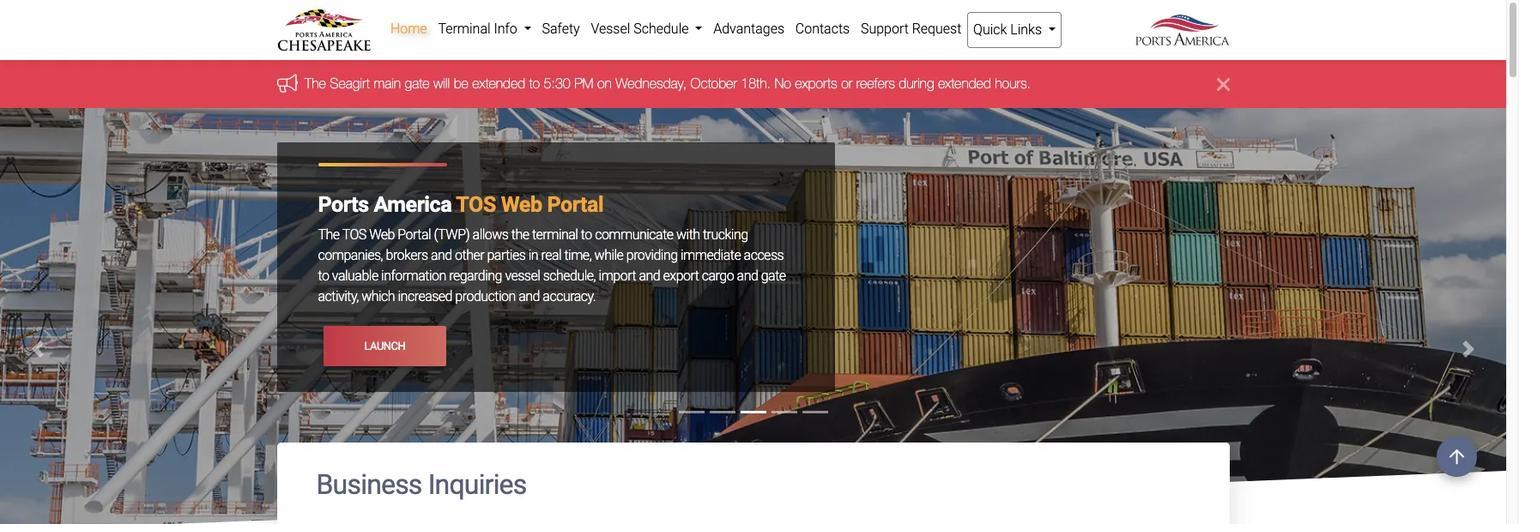 Task type: locate. For each thing, give the bounding box(es) containing it.
5:30
[[544, 76, 570, 91]]

to inside alert
[[529, 76, 540, 91]]

vessel
[[591, 21, 630, 37]]

to
[[529, 76, 540, 91], [581, 227, 592, 243], [318, 268, 329, 285]]

the
[[512, 227, 529, 243]]

1 horizontal spatial web
[[501, 193, 542, 218]]

2 vertical spatial to
[[318, 268, 329, 285]]

1 vertical spatial tos
[[342, 227, 366, 243]]

the seagirt main gate will be extended to 5:30 pm on wednesday, october 18th.  no exports or reefers during extended hours.
[[304, 76, 1031, 91]]

parties
[[487, 248, 526, 264]]

0 horizontal spatial portal
[[398, 227, 431, 243]]

wednesday,
[[615, 76, 687, 91]]

real
[[541, 248, 562, 264]]

vessel schedule link
[[586, 12, 708, 46]]

and down "providing"
[[639, 268, 660, 285]]

support request link
[[856, 12, 967, 46]]

trucking
[[703, 227, 748, 243]]

1 horizontal spatial extended
[[938, 76, 991, 91]]

vessel schedule
[[591, 21, 692, 37]]

portal up the terminal on the top left of page
[[547, 193, 604, 218]]

seagirt
[[330, 76, 370, 91]]

during
[[899, 76, 934, 91]]

1 horizontal spatial tos
[[456, 193, 496, 218]]

support
[[861, 21, 909, 37]]

0 horizontal spatial web
[[369, 227, 395, 243]]

web up the
[[501, 193, 542, 218]]

to up activity,
[[318, 268, 329, 285]]

home link
[[385, 12, 433, 46]]

launch
[[364, 340, 405, 353]]

info
[[494, 21, 518, 37]]

or
[[841, 76, 852, 91]]

tos inside the tos web portal (twp) allows the terminal to communicate with trucking companies,                         brokers and other parties in real time, while providing immediate access to valuable                         information regarding vessel schedule, import and export cargo and gate activity, which increased production and accuracy.
[[342, 227, 366, 243]]

advantages link
[[708, 12, 790, 46]]

extended right be
[[472, 76, 525, 91]]

bullhorn image
[[277, 74, 304, 93]]

1 vertical spatial the
[[318, 227, 340, 243]]

in
[[529, 248, 538, 264]]

portal up brokers in the left of the page
[[398, 227, 431, 243]]

the left "seagirt"
[[304, 76, 326, 91]]

tos web portal image
[[0, 109, 1507, 525]]

18th.
[[741, 76, 771, 91]]

gate
[[405, 76, 429, 91], [761, 268, 786, 285]]

october
[[690, 76, 737, 91]]

allows
[[473, 227, 509, 243]]

extended right during
[[938, 76, 991, 91]]

quick links link
[[967, 12, 1062, 48]]

and down vessel
[[519, 289, 540, 305]]

the inside the tos web portal (twp) allows the terminal to communicate with trucking companies,                         brokers and other parties in real time, while providing immediate access to valuable                         information regarding vessel schedule, import and export cargo and gate activity, which increased production and accuracy.
[[318, 227, 340, 243]]

tos
[[456, 193, 496, 218], [342, 227, 366, 243]]

1 horizontal spatial to
[[529, 76, 540, 91]]

accuracy.
[[543, 289, 596, 305]]

contacts
[[796, 21, 850, 37]]

which
[[362, 289, 395, 305]]

to up time,
[[581, 227, 592, 243]]

tos up "allows"
[[456, 193, 496, 218]]

increased
[[398, 289, 452, 305]]

terminal info link
[[433, 12, 537, 46]]

0 vertical spatial to
[[529, 76, 540, 91]]

will
[[433, 76, 450, 91]]

1 vertical spatial to
[[581, 227, 592, 243]]

information
[[381, 268, 446, 285]]

gate left will at top left
[[405, 76, 429, 91]]

other
[[455, 248, 484, 264]]

0 vertical spatial gate
[[405, 76, 429, 91]]

ports america tos web portal
[[318, 193, 604, 218]]

0 horizontal spatial gate
[[405, 76, 429, 91]]

web up brokers in the left of the page
[[369, 227, 395, 243]]

the up companies,
[[318, 227, 340, 243]]

access
[[744, 248, 784, 264]]

close image
[[1217, 74, 1230, 95]]

extended
[[472, 76, 525, 91], [938, 76, 991, 91]]

be
[[453, 76, 468, 91]]

web
[[501, 193, 542, 218], [369, 227, 395, 243]]

0 horizontal spatial to
[[318, 268, 329, 285]]

1 vertical spatial gate
[[761, 268, 786, 285]]

1 vertical spatial web
[[369, 227, 395, 243]]

and
[[431, 248, 452, 264], [639, 268, 660, 285], [737, 268, 758, 285], [519, 289, 540, 305]]

1 vertical spatial portal
[[398, 227, 431, 243]]

go to top image
[[1437, 437, 1478, 477]]

tos up companies,
[[342, 227, 366, 243]]

cargo
[[702, 268, 734, 285]]

(twp)
[[434, 227, 470, 243]]

0 horizontal spatial extended
[[472, 76, 525, 91]]

the for the seagirt main gate will be extended to 5:30 pm on wednesday, october 18th.  no exports or reefers during extended hours.
[[304, 76, 326, 91]]

gate inside alert
[[405, 76, 429, 91]]

portal
[[547, 193, 604, 218], [398, 227, 431, 243]]

1 horizontal spatial portal
[[547, 193, 604, 218]]

exports
[[795, 76, 837, 91]]

schedule,
[[543, 268, 596, 285]]

the seagirt main gate will be extended to 5:30 pm on wednesday, october 18th.  no exports or reefers during extended hours. link
[[304, 76, 1031, 91]]

0 horizontal spatial tos
[[342, 227, 366, 243]]

gate down the "access"
[[761, 268, 786, 285]]

brokers
[[386, 248, 428, 264]]

the inside alert
[[304, 76, 326, 91]]

1 horizontal spatial gate
[[761, 268, 786, 285]]

companies,
[[318, 248, 383, 264]]

the
[[304, 76, 326, 91], [318, 227, 340, 243]]

contacts link
[[790, 12, 856, 46]]

1 extended from the left
[[472, 76, 525, 91]]

0 vertical spatial the
[[304, 76, 326, 91]]

to left 5:30
[[529, 76, 540, 91]]



Task type: describe. For each thing, give the bounding box(es) containing it.
america
[[374, 193, 452, 218]]

activity,
[[318, 289, 359, 305]]

reefers
[[856, 76, 895, 91]]

valuable
[[332, 268, 378, 285]]

export
[[663, 268, 699, 285]]

schedule
[[634, 21, 689, 37]]

advantages
[[714, 21, 785, 37]]

business inquiries
[[316, 469, 527, 502]]

main
[[373, 76, 401, 91]]

0 vertical spatial tos
[[456, 193, 496, 218]]

web inside the tos web portal (twp) allows the terminal to communicate with trucking companies,                         brokers and other parties in real time, while providing immediate access to valuable                         information regarding vessel schedule, import and export cargo and gate activity, which increased production and accuracy.
[[369, 227, 395, 243]]

production
[[455, 289, 516, 305]]

vessel
[[505, 268, 540, 285]]

0 vertical spatial portal
[[547, 193, 604, 218]]

with
[[677, 227, 700, 243]]

the tos web portal (twp) allows the terminal to communicate with trucking companies,                         brokers and other parties in real time, while providing immediate access to valuable                         information regarding vessel schedule, import and export cargo and gate activity, which increased production and accuracy.
[[318, 227, 786, 305]]

gate inside the tos web portal (twp) allows the terminal to communicate with trucking companies,                         brokers and other parties in real time, while providing immediate access to valuable                         information regarding vessel schedule, import and export cargo and gate activity, which increased production and accuracy.
[[761, 268, 786, 285]]

the for the tos web portal (twp) allows the terminal to communicate with trucking companies,                         brokers and other parties in real time, while providing immediate access to valuable                         information regarding vessel schedule, import and export cargo and gate activity, which increased production and accuracy.
[[318, 227, 340, 243]]

safety
[[542, 21, 580, 37]]

support request
[[861, 21, 962, 37]]

quick
[[974, 21, 1008, 38]]

pm
[[574, 76, 593, 91]]

immediate
[[681, 248, 741, 264]]

business
[[316, 469, 422, 502]]

portal inside the tos web portal (twp) allows the terminal to communicate with trucking companies,                         brokers and other parties in real time, while providing immediate access to valuable                         information regarding vessel schedule, import and export cargo and gate activity, which increased production and accuracy.
[[398, 227, 431, 243]]

and down the "access"
[[737, 268, 758, 285]]

ports
[[318, 193, 369, 218]]

inquiries
[[428, 469, 527, 502]]

communicate
[[595, 227, 674, 243]]

safety link
[[537, 12, 586, 46]]

0 vertical spatial web
[[501, 193, 542, 218]]

home
[[391, 21, 427, 37]]

time,
[[565, 248, 592, 264]]

no
[[774, 76, 791, 91]]

links
[[1011, 21, 1042, 38]]

request
[[912, 21, 962, 37]]

2 extended from the left
[[938, 76, 991, 91]]

while
[[595, 248, 624, 264]]

terminal info
[[438, 21, 521, 37]]

on
[[597, 76, 612, 91]]

regarding
[[449, 268, 502, 285]]

launch link
[[323, 327, 447, 366]]

terminal
[[532, 227, 578, 243]]

terminal
[[438, 21, 491, 37]]

2 horizontal spatial to
[[581, 227, 592, 243]]

providing
[[627, 248, 678, 264]]

quick links
[[974, 21, 1046, 38]]

hours.
[[995, 76, 1031, 91]]

and down (twp)
[[431, 248, 452, 264]]

the seagirt main gate will be extended to 5:30 pm on wednesday, october 18th.  no exports or reefers during extended hours. alert
[[0, 60, 1507, 109]]

import
[[599, 268, 636, 285]]



Task type: vqa. For each thing, say whether or not it's contained in the screenshot.
The Seagirt Marine Terminal gates will be open on October 9th, Columbus Day. The main gate and New Vail gate will process trucks from 6:00 AM – 3:30 PM, reefers included. link
no



